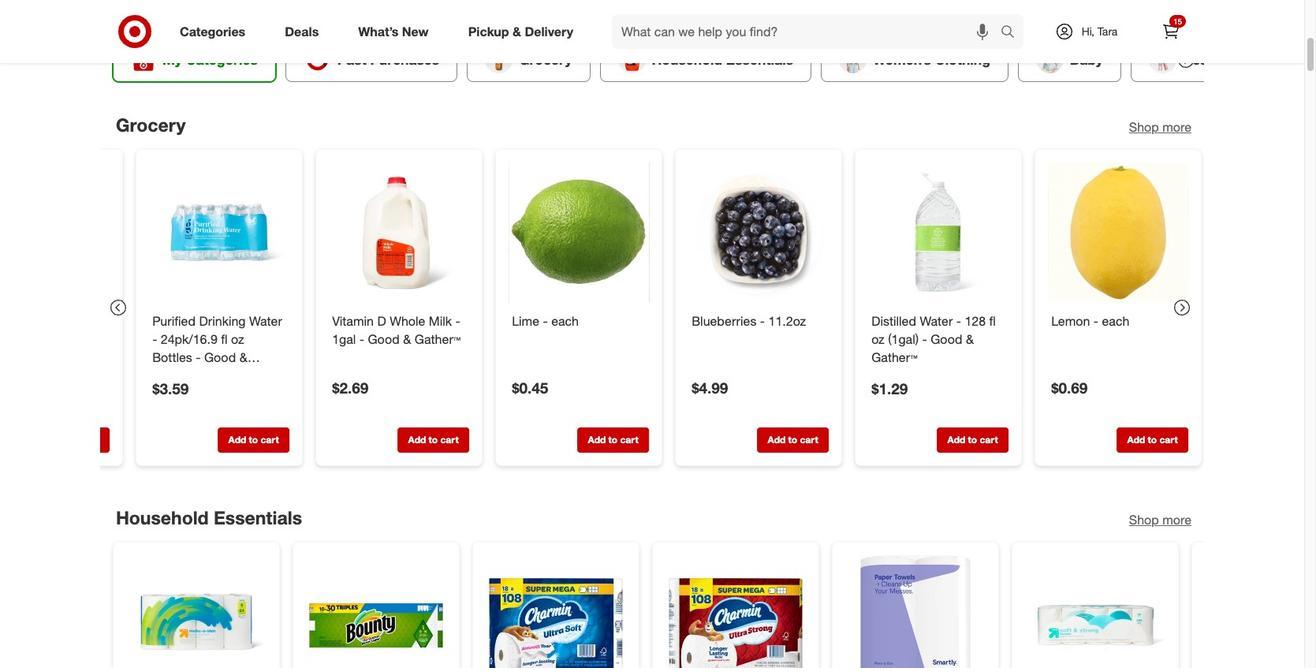 Task type: vqa. For each thing, say whether or not it's contained in the screenshot.
2nd of from the left
no



Task type: describe. For each thing, give the bounding box(es) containing it.
0 vertical spatial categories
[[180, 23, 245, 39]]

purified
[[152, 313, 196, 329]]

24pk/16.9
[[161, 331, 218, 347]]

essentials inside button
[[726, 51, 794, 68]]

$0.69
[[1052, 378, 1088, 396]]

my categories button
[[113, 37, 276, 82]]

& inside the distilled water - 128 fl oz (1gal) - good & gather™
[[966, 331, 974, 347]]

more for grocery
[[1163, 119, 1192, 135]]

household essentials button
[[600, 37, 812, 82]]

deals link
[[272, 14, 339, 49]]

1gal
[[332, 331, 356, 347]]

good inside the distilled water - 128 fl oz (1gal) - good & gather™
[[931, 331, 963, 347]]

$0.45
[[512, 378, 549, 396]]

0 horizontal spatial household
[[116, 507, 209, 529]]

shop more button for grocery
[[1129, 118, 1192, 136]]

- left 128
[[957, 313, 961, 329]]

to for $0.45
[[609, 433, 618, 445]]

shop more for household essentials
[[1129, 512, 1192, 528]]

distilled water - 128 fl oz (1gal) - good & gather™ link
[[872, 312, 1006, 366]]

pickup
[[468, 23, 509, 39]]

hi,
[[1082, 24, 1095, 38]]

purified drinking water - 24pk/16.9 fl oz bottles - good & gather™ $3.59
[[152, 313, 282, 397]]

cart for $2.69
[[440, 433, 459, 445]]

- right lime
[[543, 313, 548, 329]]

water inside purified drinking water - 24pk/16.9 fl oz bottles - good & gather™ $3.59
[[249, 313, 282, 329]]

each for $0.45
[[551, 313, 579, 329]]

my
[[162, 51, 182, 68]]

add to cart button for $0.69
[[1117, 427, 1189, 452]]

bottles
[[152, 349, 192, 365]]

$1.29
[[872, 379, 908, 397]]

- right the milk
[[455, 313, 460, 329]]

my categories
[[162, 51, 258, 68]]

add to cart for $0.69
[[1127, 433, 1178, 445]]

11.2oz
[[769, 313, 806, 329]]

0 horizontal spatial essentials
[[214, 507, 302, 529]]

cart for $4.99
[[800, 433, 819, 445]]

pickup & delivery link
[[455, 14, 593, 49]]

women's clothing
[[873, 51, 991, 68]]

- up "bottles"
[[152, 331, 157, 347]]

fl inside the distilled water - 128 fl oz (1gal) - good & gather™
[[990, 313, 996, 329]]

What can we help you find? suggestions appear below search field
[[612, 14, 1005, 49]]

shop for household essentials
[[1129, 512, 1159, 528]]

delivery
[[525, 23, 573, 39]]

gather™ inside purified drinking water - 24pk/16.9 fl oz bottles - good & gather™ $3.59
[[152, 367, 198, 383]]

what's new
[[358, 23, 429, 39]]

fl inside purified drinking water - 24pk/16.9 fl oz bottles - good & gather™ $3.59
[[221, 331, 228, 347]]

beauty
[[1183, 51, 1229, 68]]

women's clothing button
[[821, 37, 1009, 82]]

gather™ inside the distilled water - 128 fl oz (1gal) - good & gather™
[[872, 349, 918, 365]]

add to cart for $2.69
[[408, 433, 459, 445]]

vitamin
[[332, 313, 374, 329]]

to for $3.59
[[249, 433, 258, 445]]

lemon - each link
[[1052, 312, 1186, 330]]

gather™ inside vitamin d whole milk - 1gal - good & gather™
[[415, 331, 461, 347]]

household inside button
[[652, 51, 722, 68]]

lemon
[[1052, 313, 1090, 329]]

to for $2.69
[[429, 433, 438, 445]]

add to cart for $4.99
[[768, 433, 819, 445]]

add to cart button for $1.29
[[937, 427, 1009, 452]]

lemon - each
[[1052, 313, 1130, 329]]

drinking
[[199, 313, 246, 329]]

- right lemon
[[1094, 313, 1099, 329]]

new
[[402, 23, 429, 39]]

to for $0.69
[[1148, 433, 1157, 445]]

cart for $1.29
[[980, 433, 998, 445]]

& inside vitamin d whole milk - 1gal - good & gather™
[[403, 331, 411, 347]]

cart for $0.45
[[620, 433, 639, 445]]

categories link
[[166, 14, 265, 49]]

- down the 24pk/16.9
[[196, 349, 201, 365]]



Task type: locate. For each thing, give the bounding box(es) containing it.
blueberries
[[692, 313, 757, 329]]

grocery button
[[467, 37, 590, 82]]

clothing
[[935, 51, 991, 68]]

lime
[[512, 313, 540, 329]]

gather™ down the milk
[[415, 331, 461, 347]]

grocery
[[519, 51, 572, 68], [116, 113, 186, 136]]

water inside the distilled water - 128 fl oz (1gal) - good & gather™
[[920, 313, 953, 329]]

each
[[551, 313, 579, 329], [1102, 313, 1130, 329]]

1 horizontal spatial oz
[[872, 331, 885, 347]]

4 add from the left
[[588, 433, 606, 445]]

- inside 'link'
[[760, 313, 765, 329]]

charmin ultra strong toilet paper image
[[666, 555, 806, 668], [666, 555, 806, 668]]

1 add from the left
[[48, 433, 66, 445]]

$2.69
[[332, 378, 369, 396]]

0 horizontal spatial fl
[[221, 331, 228, 347]]

5 cart from the left
[[800, 433, 819, 445]]

milk
[[429, 313, 452, 329]]

2 more from the top
[[1163, 512, 1192, 528]]

1 horizontal spatial essentials
[[726, 51, 794, 68]]

add to cart button for $0.45
[[577, 427, 649, 452]]

1 vertical spatial more
[[1163, 512, 1192, 528]]

good
[[368, 331, 400, 347], [931, 331, 963, 347], [204, 349, 236, 365]]

0 vertical spatial more
[[1163, 119, 1192, 135]]

add to cart button for $2.69
[[398, 427, 469, 452]]

cart for $0.69
[[1160, 433, 1178, 445]]

water left 128
[[920, 313, 953, 329]]

good down d
[[368, 331, 400, 347]]

2 vertical spatial gather™
[[152, 367, 198, 383]]

-
[[455, 313, 460, 329], [543, 313, 548, 329], [760, 313, 765, 329], [957, 313, 961, 329], [1094, 313, 1099, 329], [152, 331, 157, 347], [359, 331, 364, 347], [922, 331, 927, 347], [196, 349, 201, 365]]

search
[[994, 25, 1032, 41]]

1 add to cart from the left
[[48, 433, 99, 445]]

household essentials
[[652, 51, 794, 68], [116, 507, 302, 529]]

1 vertical spatial gather™
[[872, 349, 918, 365]]

1 each from the left
[[551, 313, 579, 329]]

gather™
[[415, 331, 461, 347], [872, 349, 918, 365], [152, 367, 198, 383]]

whole
[[390, 313, 425, 329]]

3 add from the left
[[408, 433, 426, 445]]

2 cart from the left
[[261, 433, 279, 445]]

each right lemon
[[1102, 313, 1130, 329]]

1 shop from the top
[[1129, 119, 1159, 135]]

each for $0.69
[[1102, 313, 1130, 329]]

oz inside purified drinking water - 24pk/16.9 fl oz bottles - good & gather™ $3.59
[[231, 331, 244, 347]]

1 horizontal spatial water
[[920, 313, 953, 329]]

add to cart for $0.45
[[588, 433, 639, 445]]

beauty button
[[1131, 37, 1248, 82]]

shop for grocery
[[1129, 119, 1159, 135]]

2 add to cart from the left
[[228, 433, 279, 445]]

1 shop more from the top
[[1129, 119, 1192, 135]]

oz inside the distilled water - 128 fl oz (1gal) - good & gather™
[[872, 331, 885, 347]]

grocery down my
[[116, 113, 186, 136]]

lime - each link
[[512, 312, 646, 330]]

1 cart from the left
[[81, 433, 99, 445]]

household
[[652, 51, 722, 68], [116, 507, 209, 529]]

3 add to cart from the left
[[408, 433, 459, 445]]

add for $4.99
[[768, 433, 786, 445]]

blueberries - 11.2oz link
[[692, 312, 826, 330]]

4 to from the left
[[609, 433, 618, 445]]

search button
[[994, 14, 1032, 52]]

2 shop more button from the top
[[1129, 511, 1192, 529]]

0 vertical spatial shop
[[1129, 119, 1159, 135]]

past purchases
[[337, 51, 440, 68]]

past
[[337, 51, 366, 68]]

water
[[249, 313, 282, 329], [920, 313, 953, 329]]

5 add to cart button from the left
[[757, 427, 829, 452]]

add to cart button
[[38, 427, 110, 452], [218, 427, 290, 452], [398, 427, 469, 452], [577, 427, 649, 452], [757, 427, 829, 452], [937, 427, 1009, 452], [1117, 427, 1189, 452]]

to for $4.99
[[788, 433, 797, 445]]

shop more button for household essentials
[[1129, 511, 1192, 529]]

2 to from the left
[[249, 433, 258, 445]]

0 horizontal spatial household essentials
[[116, 507, 302, 529]]

add to cart button for $3.59
[[218, 427, 290, 452]]

0 vertical spatial fl
[[990, 313, 996, 329]]

categories inside button
[[186, 51, 258, 68]]

15
[[1174, 17, 1182, 26]]

1 horizontal spatial gather™
[[415, 331, 461, 347]]

1 horizontal spatial household essentials
[[652, 51, 794, 68]]

pickup & delivery
[[468, 23, 573, 39]]

deals
[[285, 23, 319, 39]]

lime - each
[[512, 313, 579, 329]]

2 water from the left
[[920, 313, 953, 329]]

grocery down delivery
[[519, 51, 572, 68]]

what's
[[358, 23, 399, 39]]

4 add to cart from the left
[[588, 433, 639, 445]]

0 vertical spatial essentials
[[726, 51, 794, 68]]

fl right 128
[[990, 313, 996, 329]]

add to cart for $3.59
[[228, 433, 279, 445]]

2 add from the left
[[228, 433, 246, 445]]

& inside purified drinking water - 24pk/16.9 fl oz bottles - good & gather™ $3.59
[[239, 349, 247, 365]]

shop more
[[1129, 119, 1192, 135], [1129, 512, 1192, 528]]

good inside purified drinking water - 24pk/16.9 fl oz bottles - good & gather™ $3.59
[[204, 349, 236, 365]]

0 vertical spatial shop more button
[[1129, 118, 1192, 136]]

2 horizontal spatial gather™
[[872, 349, 918, 365]]

charmin ultra soft toilet paper image
[[486, 555, 626, 668], [486, 555, 626, 668]]

1 vertical spatial shop
[[1129, 512, 1159, 528]]

2 add to cart button from the left
[[218, 427, 290, 452]]

&
[[513, 23, 521, 39], [403, 331, 411, 347], [966, 331, 974, 347], [239, 349, 247, 365]]

purified water - 128 fl oz (1gal) - good & gather™ image
[[0, 162, 110, 303], [0, 162, 110, 303]]

0 horizontal spatial good
[[204, 349, 236, 365]]

add for $0.69
[[1127, 433, 1145, 445]]

- left 11.2oz
[[760, 313, 765, 329]]

add to cart
[[48, 433, 99, 445], [228, 433, 279, 445], [408, 433, 459, 445], [588, 433, 639, 445], [768, 433, 819, 445], [948, 433, 998, 445], [1127, 433, 1178, 445]]

1 vertical spatial shop more
[[1129, 512, 1192, 528]]

blueberries - 11.2oz
[[692, 313, 806, 329]]

water right drinking
[[249, 313, 282, 329]]

gather™ down "bottles"
[[152, 367, 198, 383]]

2 shop more from the top
[[1129, 512, 1192, 528]]

0 horizontal spatial grocery
[[116, 113, 186, 136]]

0 vertical spatial grocery
[[519, 51, 572, 68]]

1 vertical spatial grocery
[[116, 113, 186, 136]]

add for $3.59
[[228, 433, 246, 445]]

1 shop more button from the top
[[1129, 118, 1192, 136]]

fl down drinking
[[221, 331, 228, 347]]

0 vertical spatial household
[[652, 51, 722, 68]]

3 to from the left
[[429, 433, 438, 445]]

more
[[1163, 119, 1192, 135], [1163, 512, 1192, 528]]

household essentials inside button
[[652, 51, 794, 68]]

1 horizontal spatial each
[[1102, 313, 1130, 329]]

0 vertical spatial gather™
[[415, 331, 461, 347]]

1 oz from the left
[[231, 331, 244, 347]]

add to cart for $1.29
[[948, 433, 998, 445]]

6 to from the left
[[968, 433, 977, 445]]

0 horizontal spatial gather™
[[152, 367, 198, 383]]

3 cart from the left
[[440, 433, 459, 445]]

soft & strong toilet paper - up & up™ image
[[1025, 555, 1166, 668], [1025, 555, 1166, 668]]

vitamin d whole milk - 1gal - good & gather™ image
[[329, 162, 469, 303], [329, 162, 469, 303]]

cart for $3.59
[[261, 433, 279, 445]]

past purchases button
[[285, 37, 458, 82]]

oz down distilled
[[872, 331, 885, 347]]

gather™ down (1gal)
[[872, 349, 918, 365]]

$3.59
[[152, 379, 189, 397]]

- right (1gal)
[[922, 331, 927, 347]]

1 vertical spatial shop more button
[[1129, 511, 1192, 529]]

good inside vitamin d whole milk - 1gal - good & gather™
[[368, 331, 400, 347]]

1 vertical spatial household
[[116, 507, 209, 529]]

oz
[[231, 331, 244, 347], [872, 331, 885, 347]]

grocery inside button
[[519, 51, 572, 68]]

3 add to cart button from the left
[[398, 427, 469, 452]]

$4.99
[[692, 378, 728, 396]]

1 vertical spatial essentials
[[214, 507, 302, 529]]

5 to from the left
[[788, 433, 797, 445]]

& down whole
[[403, 331, 411, 347]]

vitamin d whole milk - 1gal - good & gather™
[[332, 313, 461, 347]]

each right lime
[[551, 313, 579, 329]]

bounty select-a-size paper towels image
[[306, 555, 446, 668], [306, 555, 446, 668]]

- right 1gal
[[359, 331, 364, 347]]

1 vertical spatial household essentials
[[116, 507, 302, 529]]

1 horizontal spatial household
[[652, 51, 722, 68]]

& down drinking
[[239, 349, 247, 365]]

1 more from the top
[[1163, 119, 1192, 135]]

1 horizontal spatial good
[[368, 331, 400, 347]]

tara
[[1098, 24, 1118, 38]]

0 vertical spatial household essentials
[[652, 51, 794, 68]]

5 add from the left
[[768, 433, 786, 445]]

7 to from the left
[[1148, 433, 1157, 445]]

6 add to cart button from the left
[[937, 427, 1009, 452]]

each inside 'lime - each' link
[[551, 313, 579, 329]]

1 add to cart button from the left
[[38, 427, 110, 452]]

cart
[[81, 433, 99, 445], [261, 433, 279, 445], [440, 433, 459, 445], [620, 433, 639, 445], [800, 433, 819, 445], [980, 433, 998, 445], [1160, 433, 1178, 445]]

each inside 'lemon - each' link
[[1102, 313, 1130, 329]]

6 add from the left
[[948, 433, 966, 445]]

15 link
[[1154, 14, 1189, 49]]

shop more for grocery
[[1129, 119, 1192, 135]]

women's
[[873, 51, 931, 68]]

vitamin d whole milk - 1gal - good & gather™ link
[[332, 312, 466, 348]]

2 horizontal spatial good
[[931, 331, 963, 347]]

lemon - each image
[[1048, 162, 1189, 303], [1048, 162, 1189, 303]]

baby
[[1070, 51, 1103, 68]]

4 cart from the left
[[620, 433, 639, 445]]

0 vertical spatial shop more
[[1129, 119, 1192, 135]]

shop more button
[[1129, 118, 1192, 136], [1129, 511, 1192, 529]]

to
[[69, 433, 78, 445], [249, 433, 258, 445], [429, 433, 438, 445], [609, 433, 618, 445], [788, 433, 797, 445], [968, 433, 977, 445], [1148, 433, 1157, 445]]

more for household essentials
[[1163, 512, 1192, 528]]

good right (1gal)
[[931, 331, 963, 347]]

distilled water - 128 fl oz (1gal) - good & gather™
[[872, 313, 996, 365]]

distilled
[[872, 313, 917, 329]]

add for $2.69
[[408, 433, 426, 445]]

categories up my categories
[[180, 23, 245, 39]]

make-a-size paper towels - up & up™ image
[[126, 555, 267, 668], [126, 555, 267, 668]]

good down the 24pk/16.9
[[204, 349, 236, 365]]

2 shop from the top
[[1129, 512, 1159, 528]]

add to cart button for $4.99
[[757, 427, 829, 452]]

blueberries - 11.2oz image
[[689, 162, 829, 303], [689, 162, 829, 303]]

& right pickup
[[513, 23, 521, 39]]

fl
[[990, 313, 996, 329], [221, 331, 228, 347]]

4 add to cart button from the left
[[577, 427, 649, 452]]

baby button
[[1018, 37, 1122, 82]]

7 add from the left
[[1127, 433, 1145, 445]]

1 water from the left
[[249, 313, 282, 329]]

0 horizontal spatial each
[[551, 313, 579, 329]]

purchases
[[370, 51, 440, 68]]

& down 128
[[966, 331, 974, 347]]

make-a-size paper towels - smartly™ image
[[846, 555, 986, 668], [846, 555, 986, 668]]

purified drinking water - 24pk/16.9 fl oz bottles - good & gather™ link
[[152, 312, 286, 383]]

essentials
[[726, 51, 794, 68], [214, 507, 302, 529]]

purified drinking water - 24pk/16.9 fl oz bottles - good & gather™ image
[[149, 162, 290, 303], [149, 162, 290, 303]]

hi, tara
[[1082, 24, 1118, 38]]

2 oz from the left
[[872, 331, 885, 347]]

what's new link
[[345, 14, 449, 49]]

add
[[48, 433, 66, 445], [228, 433, 246, 445], [408, 433, 426, 445], [588, 433, 606, 445], [768, 433, 786, 445], [948, 433, 966, 445], [1127, 433, 1145, 445]]

5 add to cart from the left
[[768, 433, 819, 445]]

distilled water - 128 fl oz (1gal) - good & gather™ image
[[869, 162, 1009, 303], [869, 162, 1009, 303]]

1 vertical spatial categories
[[186, 51, 258, 68]]

(1gal)
[[888, 331, 919, 347]]

1 horizontal spatial grocery
[[519, 51, 572, 68]]

2 each from the left
[[1102, 313, 1130, 329]]

6 cart from the left
[[980, 433, 998, 445]]

lime - each image
[[509, 162, 649, 303], [509, 162, 649, 303]]

shop
[[1129, 119, 1159, 135], [1129, 512, 1159, 528]]

add for $1.29
[[948, 433, 966, 445]]

oz down drinking
[[231, 331, 244, 347]]

0 horizontal spatial oz
[[231, 331, 244, 347]]

7 add to cart button from the left
[[1117, 427, 1189, 452]]

7 add to cart from the left
[[1127, 433, 1178, 445]]

1 to from the left
[[69, 433, 78, 445]]

0 horizontal spatial water
[[249, 313, 282, 329]]

6 add to cart from the left
[[948, 433, 998, 445]]

d
[[377, 313, 386, 329]]

1 horizontal spatial fl
[[990, 313, 996, 329]]

categories
[[180, 23, 245, 39], [186, 51, 258, 68]]

7 cart from the left
[[1160, 433, 1178, 445]]

categories down categories link
[[186, 51, 258, 68]]

1 vertical spatial fl
[[221, 331, 228, 347]]

128
[[965, 313, 986, 329]]

to for $1.29
[[968, 433, 977, 445]]

add for $0.45
[[588, 433, 606, 445]]



